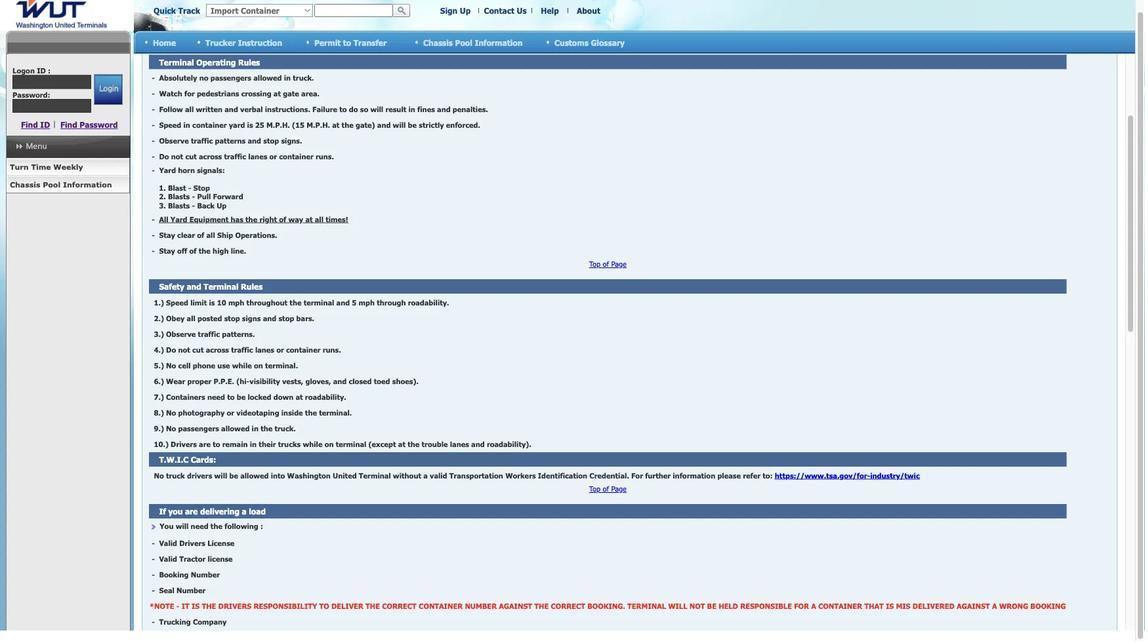 Task type: locate. For each thing, give the bounding box(es) containing it.
information down weekly
[[63, 180, 112, 189]]

pool down turn time weekly at top left
[[43, 180, 60, 189]]

chassis pool information down the up
[[423, 38, 523, 47]]

0 vertical spatial id
[[37, 66, 46, 75]]

permit to transfer
[[314, 38, 387, 47]]

0 horizontal spatial information
[[63, 180, 112, 189]]

pool
[[455, 38, 472, 47], [43, 180, 60, 189]]

chassis pool information link
[[6, 176, 130, 194]]

sign up link
[[440, 6, 471, 15]]

information down contact on the top left of the page
[[475, 38, 523, 47]]

0 horizontal spatial find
[[21, 120, 38, 129]]

0 horizontal spatial chassis pool information
[[10, 180, 112, 189]]

0 vertical spatial pool
[[455, 38, 472, 47]]

1 vertical spatial information
[[63, 180, 112, 189]]

2 find from the left
[[60, 120, 77, 129]]

find
[[21, 120, 38, 129], [60, 120, 77, 129]]

id left :
[[37, 66, 46, 75]]

0 horizontal spatial pool
[[43, 180, 60, 189]]

find down password:
[[21, 120, 38, 129]]

id for find
[[40, 120, 50, 129]]

find left password
[[60, 120, 77, 129]]

turn time weekly
[[10, 163, 83, 172]]

id
[[37, 66, 46, 75], [40, 120, 50, 129]]

1 horizontal spatial find
[[60, 120, 77, 129]]

instruction
[[238, 38, 282, 47]]

about
[[577, 6, 601, 15]]

password
[[80, 120, 118, 129]]

contact us
[[484, 6, 527, 15]]

chassis down 'turn'
[[10, 180, 40, 189]]

None text field
[[314, 4, 393, 17], [13, 75, 91, 89], [314, 4, 393, 17], [13, 75, 91, 89]]

sign up
[[440, 6, 471, 15]]

chassis pool information down turn time weekly link
[[10, 180, 112, 189]]

0 vertical spatial chassis
[[423, 38, 453, 47]]

quick track
[[154, 6, 200, 15]]

1 vertical spatial chassis
[[10, 180, 40, 189]]

1 vertical spatial id
[[40, 120, 50, 129]]

1 horizontal spatial chassis pool information
[[423, 38, 523, 47]]

logon
[[13, 66, 35, 75]]

login image
[[94, 74, 122, 105]]

id down password:
[[40, 120, 50, 129]]

1 horizontal spatial chassis
[[423, 38, 453, 47]]

find password link
[[60, 120, 118, 129]]

home
[[153, 38, 176, 47]]

chassis
[[423, 38, 453, 47], [10, 180, 40, 189]]

weekly
[[53, 163, 83, 172]]

trucker instruction
[[205, 38, 282, 47]]

find id link
[[21, 120, 50, 129]]

information
[[475, 38, 523, 47], [63, 180, 112, 189]]

0 vertical spatial chassis pool information
[[423, 38, 523, 47]]

chassis pool information
[[423, 38, 523, 47], [10, 180, 112, 189]]

1 horizontal spatial information
[[475, 38, 523, 47]]

pool down the up
[[455, 38, 472, 47]]

0 vertical spatial information
[[475, 38, 523, 47]]

customs glossary
[[555, 38, 625, 47]]

1 find from the left
[[21, 120, 38, 129]]

to
[[343, 38, 351, 47]]

turn
[[10, 163, 29, 172]]

find id
[[21, 120, 50, 129]]

help
[[541, 6, 559, 15]]

None password field
[[13, 99, 91, 113]]

help link
[[541, 6, 559, 15]]

chassis down sign
[[423, 38, 453, 47]]



Task type: vqa. For each thing, say whether or not it's contained in the screenshot.
About link
yes



Task type: describe. For each thing, give the bounding box(es) containing it.
glossary
[[591, 38, 625, 47]]

trucker
[[205, 38, 236, 47]]

transfer
[[354, 38, 387, 47]]

up
[[460, 6, 471, 15]]

find for find id
[[21, 120, 38, 129]]

find password
[[60, 120, 118, 129]]

track
[[178, 6, 200, 15]]

time
[[31, 163, 51, 172]]

contact us link
[[484, 6, 527, 15]]

1 horizontal spatial pool
[[455, 38, 472, 47]]

0 horizontal spatial chassis
[[10, 180, 40, 189]]

:
[[48, 66, 51, 75]]

us
[[517, 6, 527, 15]]

1 vertical spatial chassis pool information
[[10, 180, 112, 189]]

logon id :
[[13, 66, 51, 75]]

find for find password
[[60, 120, 77, 129]]

sign
[[440, 6, 458, 15]]

1 vertical spatial pool
[[43, 180, 60, 189]]

contact
[[484, 6, 515, 15]]

id for logon
[[37, 66, 46, 75]]

quick
[[154, 6, 176, 15]]

customs
[[555, 38, 589, 47]]

permit
[[314, 38, 341, 47]]

about link
[[577, 6, 601, 15]]

password:
[[13, 90, 50, 99]]

turn time weekly link
[[6, 159, 130, 176]]



